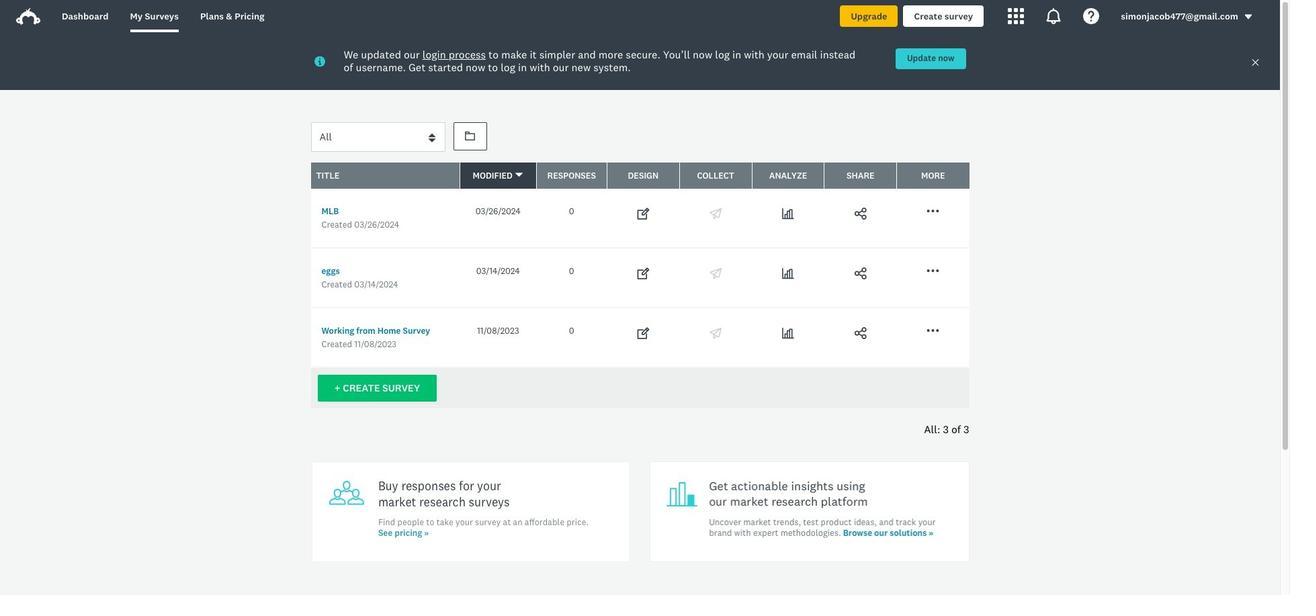 Task type: vqa. For each thing, say whether or not it's contained in the screenshot.
'Dropdown arrow' icon at the top right of page
yes



Task type: locate. For each thing, give the bounding box(es) containing it.
1 horizontal spatial products icon image
[[1046, 8, 1062, 24]]

0 horizontal spatial products icon image
[[1008, 8, 1024, 24]]

surveymonkey logo image
[[16, 8, 40, 25]]

2 products icon image from the left
[[1046, 8, 1062, 24]]

products icon image
[[1008, 8, 1024, 24], [1046, 8, 1062, 24]]



Task type: describe. For each thing, give the bounding box(es) containing it.
help icon image
[[1083, 8, 1099, 24]]

dropdown arrow image
[[1244, 12, 1253, 22]]

1 products icon image from the left
[[1008, 8, 1024, 24]]

x image
[[1251, 58, 1260, 67]]



